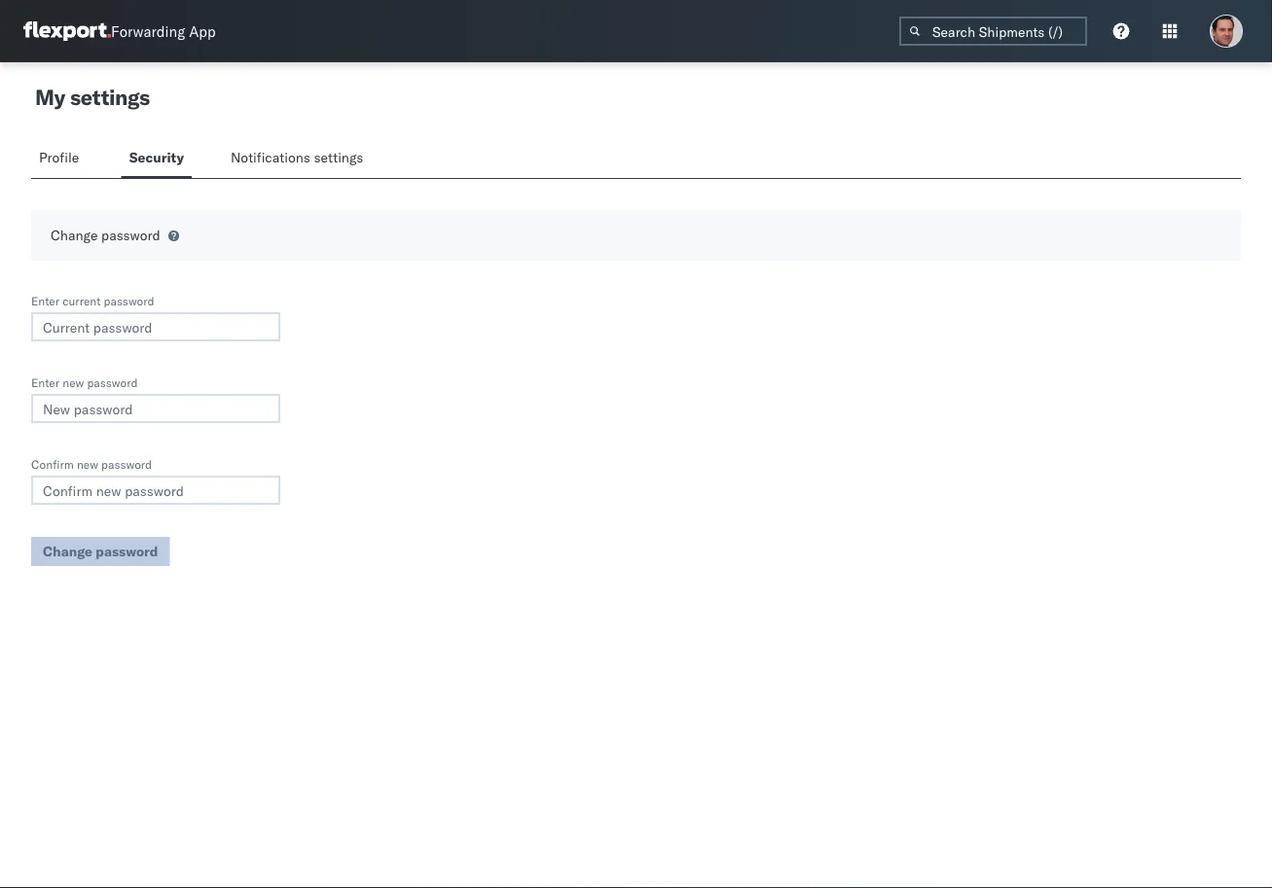 Task type: locate. For each thing, give the bounding box(es) containing it.
password
[[101, 227, 160, 244], [104, 294, 154, 308], [87, 375, 138, 390], [101, 457, 152, 472]]

my
[[35, 84, 65, 111]]

settings
[[70, 84, 150, 111], [314, 149, 363, 166]]

my settings
[[35, 84, 150, 111]]

enter
[[31, 294, 59, 308], [31, 375, 59, 390]]

0 vertical spatial new
[[63, 375, 84, 390]]

0 vertical spatial enter
[[31, 294, 59, 308]]

password up new password password field
[[87, 375, 138, 390]]

notifications settings
[[231, 149, 363, 166]]

enter left current
[[31, 294, 59, 308]]

enter up "confirm"
[[31, 375, 59, 390]]

settings right my
[[70, 84, 150, 111]]

password up current password password field
[[104, 294, 154, 308]]

0 horizontal spatial settings
[[70, 84, 150, 111]]

enter for enter current password
[[31, 294, 59, 308]]

1 horizontal spatial settings
[[314, 149, 363, 166]]

profile button
[[31, 140, 90, 178]]

new
[[63, 375, 84, 390], [77, 457, 98, 472]]

settings inside button
[[314, 149, 363, 166]]

settings right notifications
[[314, 149, 363, 166]]

notifications
[[231, 149, 310, 166]]

2 enter from the top
[[31, 375, 59, 390]]

settings for notifications settings
[[314, 149, 363, 166]]

Search Shipments (/) text field
[[900, 17, 1088, 46]]

profile
[[39, 149, 79, 166]]

enter new password
[[31, 375, 138, 390]]

Current password password field
[[31, 313, 280, 342]]

1 vertical spatial new
[[77, 457, 98, 472]]

forwarding
[[111, 22, 185, 40]]

forwarding app
[[111, 22, 216, 40]]

password for confirm new password
[[101, 457, 152, 472]]

confirm new password
[[31, 457, 152, 472]]

0 vertical spatial settings
[[70, 84, 150, 111]]

1 enter from the top
[[31, 294, 59, 308]]

1 vertical spatial settings
[[314, 149, 363, 166]]

confirm
[[31, 457, 74, 472]]

change
[[51, 227, 98, 244]]

new down current
[[63, 375, 84, 390]]

password for enter new password
[[87, 375, 138, 390]]

new right "confirm"
[[77, 457, 98, 472]]

change password
[[51, 227, 160, 244]]

flexport. image
[[23, 21, 111, 41]]

password right change on the top
[[101, 227, 160, 244]]

password up confirm new password password field at the bottom left
[[101, 457, 152, 472]]

settings for my settings
[[70, 84, 150, 111]]

1 vertical spatial enter
[[31, 375, 59, 390]]



Task type: describe. For each thing, give the bounding box(es) containing it.
enter current password
[[31, 294, 154, 308]]

security
[[129, 149, 184, 166]]

new for enter
[[63, 375, 84, 390]]

new for confirm
[[77, 457, 98, 472]]

current
[[63, 294, 101, 308]]

Confirm new password password field
[[31, 476, 280, 505]]

security button
[[121, 140, 192, 178]]

password for enter current password
[[104, 294, 154, 308]]

New password password field
[[31, 394, 280, 424]]

app
[[189, 22, 216, 40]]

forwarding app link
[[23, 21, 216, 41]]

enter for enter new password
[[31, 375, 59, 390]]

notifications settings button
[[223, 140, 380, 178]]



Task type: vqa. For each thing, say whether or not it's contained in the screenshot.
"select file"
no



